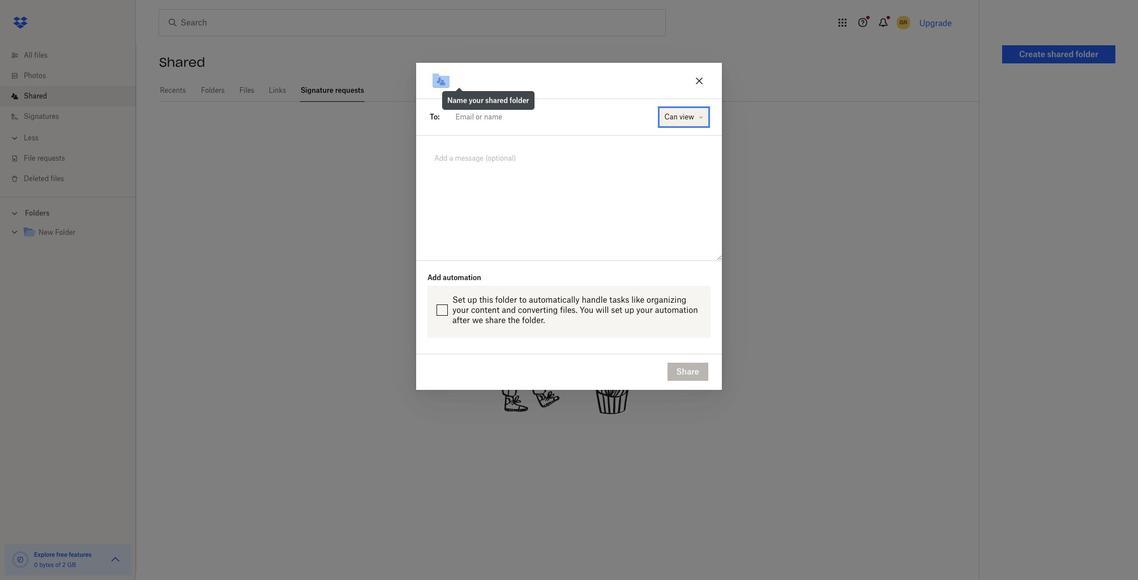 Task type: locate. For each thing, give the bounding box(es) containing it.
1 horizontal spatial up
[[625, 305, 634, 315]]

folder
[[55, 228, 75, 237]]

0 vertical spatial folders
[[201, 86, 225, 95]]

shared
[[1048, 49, 1074, 59], [485, 96, 508, 105]]

folders
[[201, 86, 225, 95], [25, 209, 50, 218]]

0 vertical spatial shared
[[159, 54, 205, 70]]

signature requests
[[301, 86, 364, 95]]

files
[[34, 51, 48, 59], [51, 174, 64, 183]]

list
[[0, 39, 136, 197]]

0 horizontal spatial shared
[[485, 96, 508, 105]]

shared right name
[[485, 96, 508, 105]]

files right deleted at the left top
[[51, 174, 64, 183]]

up
[[468, 295, 477, 304], [625, 305, 634, 315]]

Contact name field
[[451, 108, 655, 126]]

None field
[[440, 106, 657, 128]]

0 vertical spatial shared
[[1048, 49, 1074, 59]]

tab list containing recents
[[159, 79, 979, 102]]

recents
[[160, 86, 186, 95]]

tab list
[[159, 79, 979, 102]]

0 horizontal spatial files
[[34, 51, 48, 59]]

shared down photos
[[24, 92, 47, 100]]

up right set
[[468, 295, 477, 304]]

0 horizontal spatial folders
[[25, 209, 50, 218]]

folders link
[[200, 79, 226, 100]]

folder up contact name field
[[510, 96, 529, 105]]

signature
[[476, 148, 536, 164]]

1 vertical spatial automation
[[655, 305, 698, 315]]

files right all
[[34, 51, 48, 59]]

quota usage element
[[11, 551, 29, 569]]

requests right signature
[[335, 86, 364, 95]]

features
[[69, 552, 92, 559]]

1 horizontal spatial folders
[[201, 86, 225, 95]]

files link
[[239, 79, 255, 100]]

shared
[[159, 54, 205, 70], [24, 92, 47, 100]]

set up this folder to automatically handle tasks like organizing your content and converting files. you will set up your automation after we share the folder.
[[453, 295, 698, 325]]

list containing all files
[[0, 39, 136, 197]]

like
[[632, 295, 645, 304]]

folder up and
[[496, 295, 517, 304]]

illustration of an empty shelf image
[[480, 247, 650, 417]]

can view
[[665, 112, 694, 121]]

content
[[471, 305, 500, 315]]

to
[[519, 295, 527, 304]]

shared up recents link
[[159, 54, 205, 70]]

we
[[472, 315, 483, 325]]

tasks
[[610, 295, 630, 304]]

folder right create
[[1076, 49, 1099, 59]]

0 horizontal spatial shared
[[24, 92, 47, 100]]

free
[[56, 552, 67, 559]]

no
[[454, 148, 472, 164]]

requests left in
[[540, 148, 598, 164]]

folder
[[1076, 49, 1099, 59], [510, 96, 529, 105], [496, 295, 517, 304]]

can
[[665, 112, 678, 121]]

0 horizontal spatial up
[[468, 295, 477, 304]]

up right the set
[[625, 305, 634, 315]]

automation
[[443, 273, 481, 282], [655, 305, 698, 315]]

2 horizontal spatial requests
[[540, 148, 598, 164]]

to:
[[430, 113, 440, 121]]

requests right file
[[37, 154, 65, 163]]

set
[[611, 305, 623, 315]]

your down like
[[637, 305, 653, 315]]

set
[[453, 295, 466, 304]]

requests
[[335, 86, 364, 95], [540, 148, 598, 164], [37, 154, 65, 163]]

1 vertical spatial shared
[[485, 96, 508, 105]]

1 vertical spatial folders
[[25, 209, 50, 218]]

signature
[[301, 86, 334, 95]]

1 horizontal spatial shared
[[1048, 49, 1074, 59]]

1 vertical spatial shared
[[24, 92, 47, 100]]

folders button
[[0, 204, 136, 221]]

automation up set
[[443, 273, 481, 282]]

1 vertical spatial files
[[51, 174, 64, 183]]

folders left "files"
[[201, 86, 225, 95]]

2 vertical spatial folder
[[496, 295, 517, 304]]

explore
[[34, 552, 55, 559]]

folder inside set up this folder to automatically handle tasks like organizing your content and converting files. you will set up your automation after we share the folder.
[[496, 295, 517, 304]]

new folder link
[[23, 225, 127, 241]]

converting
[[518, 305, 558, 315]]

folders up new
[[25, 209, 50, 218]]

folder inside create shared folder button
[[1076, 49, 1099, 59]]

1 horizontal spatial files
[[51, 174, 64, 183]]

automation down organizing
[[655, 305, 698, 315]]

file
[[24, 154, 35, 163]]

recents link
[[159, 79, 187, 100]]

name your shared folder
[[448, 96, 529, 105]]

requests inside 'link'
[[335, 86, 364, 95]]

0 vertical spatial folder
[[1076, 49, 1099, 59]]

requests inside list
[[37, 154, 65, 163]]

shared right create
[[1048, 49, 1074, 59]]

organizing
[[647, 295, 687, 304]]

0 horizontal spatial requests
[[37, 154, 65, 163]]

automation inside set up this folder to automatically handle tasks like organizing your content and converting files. you will set up your automation after we share the folder.
[[655, 305, 698, 315]]

you
[[580, 305, 594, 315]]

1 horizontal spatial automation
[[655, 305, 698, 315]]

requests for file requests
[[37, 154, 65, 163]]

less image
[[9, 133, 20, 144]]

your
[[469, 96, 484, 105], [453, 305, 469, 315], [637, 305, 653, 315]]

create shared folder button
[[1003, 45, 1116, 63]]

new folder
[[39, 228, 75, 237]]

0 horizontal spatial automation
[[443, 273, 481, 282]]

0 vertical spatial up
[[468, 295, 477, 304]]

1 vertical spatial folder
[[510, 96, 529, 105]]

1 horizontal spatial requests
[[335, 86, 364, 95]]

0 vertical spatial files
[[34, 51, 48, 59]]



Task type: describe. For each thing, give the bounding box(es) containing it.
signatures
[[24, 112, 59, 121]]

new
[[39, 228, 53, 237]]

create shared folder
[[1020, 49, 1099, 59]]

can view button
[[660, 108, 709, 126]]

share button
[[668, 363, 709, 381]]

less
[[24, 134, 39, 142]]

links link
[[269, 79, 287, 100]]

1 horizontal spatial shared
[[159, 54, 205, 70]]

0 vertical spatial automation
[[443, 273, 481, 282]]

photos link
[[9, 66, 136, 86]]

requests for signature requests
[[335, 86, 364, 95]]

deleted files
[[24, 174, 64, 183]]

file requests
[[24, 154, 65, 163]]

bytes
[[39, 562, 54, 569]]

automatically
[[529, 295, 580, 304]]

shared list item
[[0, 86, 136, 106]]

signatures link
[[9, 106, 136, 127]]

shared inside list item
[[24, 92, 47, 100]]

deleted files link
[[9, 169, 136, 189]]

no signature requests in progress
[[454, 148, 675, 164]]

0
[[34, 562, 38, 569]]

upgrade
[[920, 18, 952, 27]]

name
[[448, 96, 467, 105]]

your up the after on the left of page
[[453, 305, 469, 315]]

folder.
[[522, 315, 545, 325]]

files for deleted files
[[51, 174, 64, 183]]

share
[[677, 367, 700, 377]]

upgrade link
[[920, 18, 952, 27]]

files.
[[560, 305, 578, 315]]

this
[[479, 295, 493, 304]]

folder for name your shared folder
[[510, 96, 529, 105]]

shared inside create shared folder button
[[1048, 49, 1074, 59]]

handle
[[582, 295, 607, 304]]

Add a message (optional) text field
[[430, 149, 709, 175]]

view
[[680, 112, 694, 121]]

files
[[239, 86, 255, 95]]

all
[[24, 51, 32, 59]]

explore free features 0 bytes of 2 gb
[[34, 552, 92, 569]]

2
[[62, 562, 66, 569]]

folders inside button
[[25, 209, 50, 218]]

sharing modal dialog
[[416, 63, 722, 481]]

all files link
[[9, 45, 136, 66]]

signature requests link
[[300, 79, 365, 100]]

in
[[602, 148, 614, 164]]

links
[[269, 86, 286, 95]]

and
[[502, 305, 516, 315]]

of
[[55, 562, 61, 569]]

the
[[508, 315, 520, 325]]

file requests link
[[9, 148, 136, 169]]

files for all files
[[34, 51, 48, 59]]

progress
[[618, 148, 675, 164]]

dropbox image
[[9, 11, 32, 34]]

all files
[[24, 51, 48, 59]]

after
[[453, 315, 470, 325]]

shared inside sharing modal dialog
[[485, 96, 508, 105]]

shared link
[[9, 86, 136, 106]]

deleted
[[24, 174, 49, 183]]

folder for set up this folder to automatically handle tasks like organizing your content and converting files. you will set up your automation after we share the folder.
[[496, 295, 517, 304]]

will
[[596, 305, 609, 315]]

your right name
[[469, 96, 484, 105]]

share
[[485, 315, 506, 325]]

create
[[1020, 49, 1046, 59]]

add automation
[[428, 273, 481, 282]]

gb
[[67, 562, 76, 569]]

photos
[[24, 71, 46, 80]]

1 vertical spatial up
[[625, 305, 634, 315]]

add
[[428, 273, 441, 282]]



Task type: vqa. For each thing, say whether or not it's contained in the screenshot.
Create shared folder button
yes



